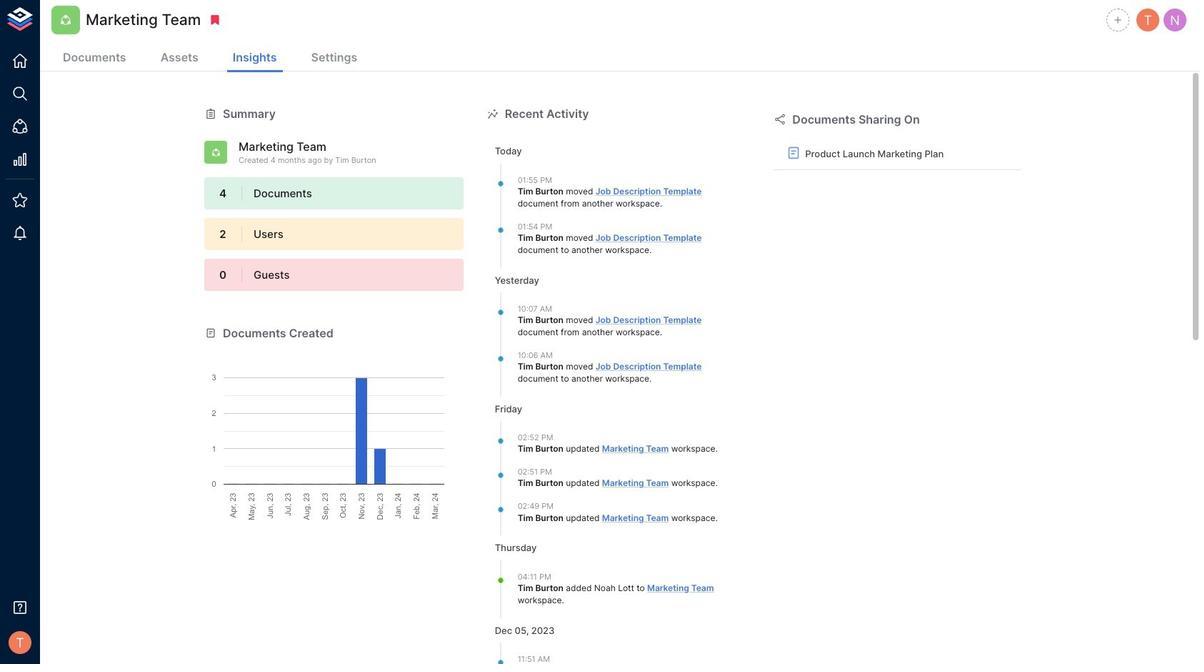 Task type: vqa. For each thing, say whether or not it's contained in the screenshot.
first BY
no



Task type: locate. For each thing, give the bounding box(es) containing it.
a chart. image
[[204, 341, 464, 520]]

a chart. element
[[204, 341, 464, 520]]

remove bookmark image
[[209, 14, 222, 26]]



